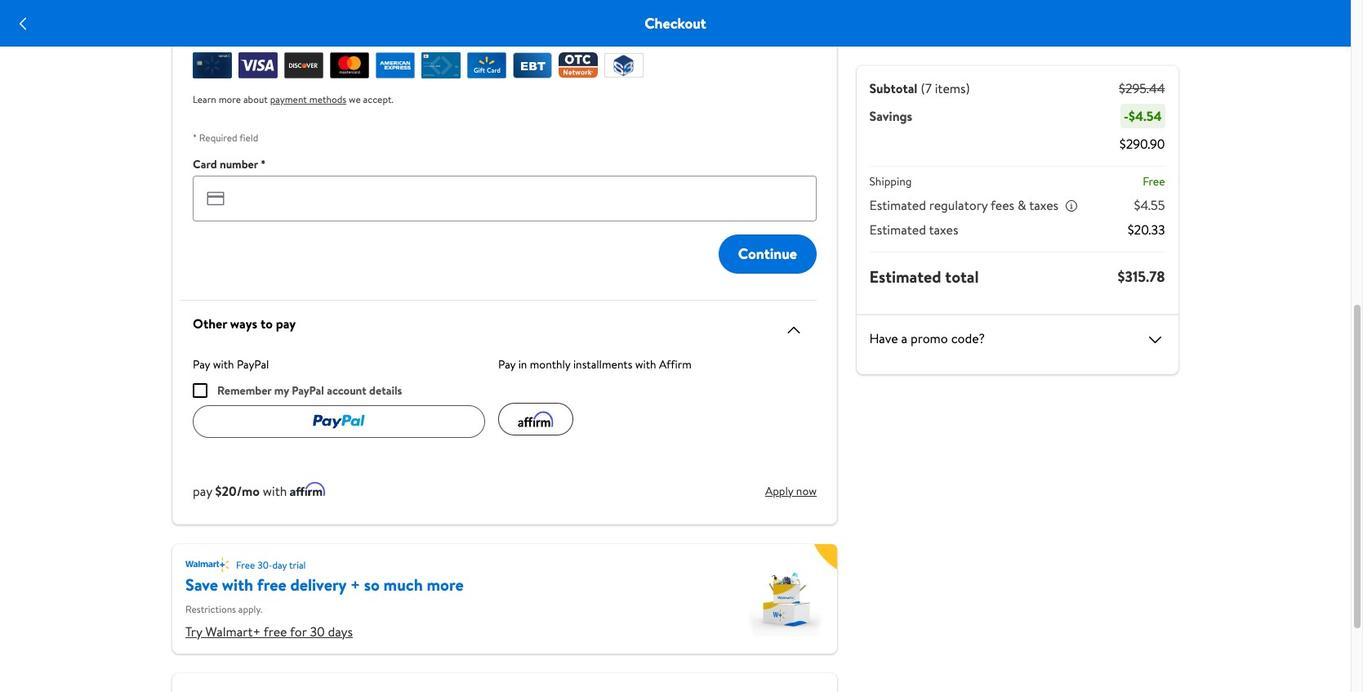Task type: vqa. For each thing, say whether or not it's contained in the screenshot.
topmost the fl
no



Task type: locate. For each thing, give the bounding box(es) containing it.
*
[[193, 131, 197, 145], [261, 156, 266, 172]]

estimated for estimated taxes
[[870, 221, 927, 239]]

apply now
[[765, 483, 817, 499]]

total
[[946, 266, 980, 288]]

free for free 30-day trial
[[236, 558, 255, 572]]

back image
[[13, 13, 33, 33]]

payment methods link
[[270, 92, 347, 106]]

$20/mo
[[215, 482, 260, 500]]

discover image
[[284, 52, 324, 78]]

0 vertical spatial free
[[1144, 173, 1166, 190]]

now
[[796, 483, 817, 499]]

1 vertical spatial estimated
[[870, 221, 927, 239]]

pay left in
[[498, 356, 516, 373]]

more inside save with free delivery + so much more restrictions apply. try walmart+ free for 30 days
[[427, 573, 464, 595]]

try walmart+ free for 30 days button
[[185, 622, 353, 640]]

0 vertical spatial free
[[257, 573, 286, 595]]

1 horizontal spatial free
[[1144, 173, 1166, 190]]

1 vertical spatial free
[[236, 558, 255, 572]]

1 horizontal spatial paypal
[[292, 382, 324, 399]]

free
[[1144, 173, 1166, 190], [236, 558, 255, 572]]

0 horizontal spatial *
[[193, 131, 197, 145]]

+
[[350, 573, 360, 595]]

paypal for my
[[292, 382, 324, 399]]

1 horizontal spatial pay
[[276, 315, 296, 333]]

apply.
[[238, 602, 263, 616]]

free down the free 30-day trial
[[257, 573, 286, 595]]

taxes
[[1030, 196, 1059, 214], [930, 221, 959, 239]]

pay
[[276, 315, 296, 333], [193, 482, 212, 500]]

1 vertical spatial more
[[427, 573, 464, 595]]

about
[[243, 92, 268, 106]]

save with free delivery + so much more restrictions apply. try walmart+ free for 30 days
[[185, 573, 464, 640]]

card number *
[[193, 156, 266, 172]]

regulatory
[[930, 196, 989, 214]]

estimated
[[870, 196, 927, 214], [870, 221, 927, 239], [870, 266, 942, 288]]

walmart rewards image
[[193, 52, 232, 78]]

other
[[193, 315, 227, 333]]

1 estimated from the top
[[870, 196, 927, 214]]

gift card image
[[467, 52, 507, 78]]

free up $4.55
[[1144, 173, 1166, 190]]

account
[[327, 382, 367, 399]]

remember
[[217, 382, 272, 399]]

we
[[349, 92, 361, 106]]

Card number * text field
[[193, 176, 817, 221]]

pay left $20/mo
[[193, 482, 212, 500]]

estimated for estimated total
[[870, 266, 942, 288]]

payment
[[270, 92, 307, 106]]

more
[[219, 92, 241, 106], [427, 573, 464, 595]]

0 horizontal spatial paypal
[[237, 356, 269, 373]]

subtotal (7 items)
[[870, 79, 971, 97]]

other ways to pay image
[[784, 320, 804, 340]]

30
[[310, 622, 325, 640]]

0 vertical spatial more
[[219, 92, 241, 106]]

apply now button
[[765, 478, 817, 504]]

$315.78
[[1119, 266, 1166, 287]]

day
[[272, 558, 287, 572]]

0 vertical spatial estimated
[[870, 196, 927, 214]]

promo
[[911, 329, 949, 347]]

&
[[1018, 196, 1027, 214]]

* right number
[[261, 156, 266, 172]]

items)
[[936, 79, 971, 97]]

with up apply.
[[222, 573, 253, 595]]

1 horizontal spatial more
[[427, 573, 464, 595]]

paypal
[[237, 356, 269, 373], [292, 382, 324, 399]]

0 vertical spatial taxes
[[1030, 196, 1059, 214]]

methods
[[309, 92, 347, 106]]

apply
[[765, 483, 794, 499]]

pay up remember my paypal account details option
[[193, 356, 210, 373]]

2 pay from the left
[[498, 356, 516, 373]]

free left "for"
[[264, 622, 287, 640]]

1 vertical spatial taxes
[[930, 221, 959, 239]]

in
[[519, 356, 527, 373]]

paypal up remember
[[237, 356, 269, 373]]

1 horizontal spatial taxes
[[1030, 196, 1059, 214]]

2 vertical spatial estimated
[[870, 266, 942, 288]]

days
[[328, 622, 353, 640]]

1 vertical spatial affirm image
[[290, 482, 325, 496]]

taxes down regulatory
[[930, 221, 959, 239]]

my
[[274, 382, 289, 399]]

pay for pay with paypal
[[193, 356, 210, 373]]

paypal right my
[[292, 382, 324, 399]]

1 horizontal spatial *
[[261, 156, 266, 172]]

0 vertical spatial pay
[[276, 315, 296, 333]]

0 horizontal spatial pay
[[193, 356, 210, 373]]

other ways to pay
[[193, 315, 296, 333]]

continue button
[[719, 234, 817, 274]]

savings
[[870, 107, 913, 125]]

free left 30-
[[236, 558, 255, 572]]

1 vertical spatial pay
[[193, 482, 212, 500]]

more right learn
[[219, 92, 241, 106]]

have a promo code? image
[[1146, 330, 1166, 349]]

learn more about payment methods we accept.
[[193, 92, 394, 106]]

affirm image down in
[[518, 411, 554, 428]]

a
[[902, 329, 908, 347]]

monthly
[[530, 356, 571, 373]]

1 pay from the left
[[193, 356, 210, 373]]

1 horizontal spatial affirm image
[[518, 411, 554, 428]]

electronic benefits transfer image
[[513, 52, 552, 78]]

free
[[257, 573, 286, 595], [264, 622, 287, 640]]

taxes right the &
[[1030, 196, 1059, 214]]

1 horizontal spatial pay
[[498, 356, 516, 373]]

affirm image
[[518, 411, 554, 428], [290, 482, 325, 496]]

much
[[384, 573, 423, 595]]

1 vertical spatial paypal
[[292, 382, 324, 399]]

1 vertical spatial free
[[264, 622, 287, 640]]

$295.44
[[1120, 79, 1166, 97]]

field
[[240, 131, 258, 145]]

pay right the to
[[276, 315, 296, 333]]

30-
[[258, 558, 272, 572]]

with
[[213, 356, 234, 373], [635, 356, 657, 373], [263, 482, 287, 500], [222, 573, 253, 595]]

checkout
[[645, 13, 707, 33]]

details
[[369, 382, 402, 399]]

pay
[[193, 356, 210, 373], [498, 356, 516, 373]]

estimated total
[[870, 266, 980, 288]]

0 vertical spatial paypal
[[237, 356, 269, 373]]

$4.55
[[1135, 196, 1166, 214]]

1 vertical spatial *
[[261, 156, 266, 172]]

2 estimated from the top
[[870, 221, 927, 239]]

more right much
[[427, 573, 464, 595]]

affirm image right $20/mo
[[290, 482, 325, 496]]

walmart+
[[205, 622, 261, 640]]

* left required
[[193, 131, 197, 145]]

0 horizontal spatial taxes
[[930, 221, 959, 239]]

more information on regulatory fees and taxes image
[[1066, 199, 1079, 212]]

accept.
[[363, 92, 394, 106]]

Remember my PayPal account details checkbox
[[193, 383, 208, 398]]

3 estimated from the top
[[870, 266, 942, 288]]

0 horizontal spatial free
[[236, 558, 255, 572]]



Task type: describe. For each thing, give the bounding box(es) containing it.
(7
[[922, 79, 933, 97]]

-$4.54
[[1125, 107, 1163, 125]]

fees
[[991, 196, 1015, 214]]

for
[[290, 622, 307, 640]]

estimated regulatory fees & taxes
[[870, 196, 1059, 214]]

0 horizontal spatial pay
[[193, 482, 212, 500]]

$4.54
[[1130, 107, 1163, 125]]

pay in monthly installments with affirm
[[498, 356, 692, 373]]

save
[[185, 573, 218, 595]]

free for free
[[1144, 173, 1166, 190]]

with left affirm in the bottom of the page
[[635, 356, 657, 373]]

0 horizontal spatial affirm image
[[290, 482, 325, 496]]

continue
[[738, 243, 797, 264]]

with right $20/mo
[[263, 482, 287, 500]]

code?
[[952, 329, 986, 347]]

have a promo code?
[[870, 329, 986, 347]]

estimated taxes
[[870, 221, 959, 239]]

remember my paypal account details
[[217, 382, 402, 399]]

ways
[[230, 315, 257, 333]]

delivery
[[290, 573, 346, 595]]

$20.33
[[1128, 221, 1166, 239]]

learn
[[193, 92, 216, 106]]

to
[[261, 315, 273, 333]]

trial
[[289, 558, 306, 572]]

card
[[193, 156, 217, 172]]

american express image
[[376, 52, 415, 78]]

have
[[870, 329, 899, 347]]

so
[[364, 573, 380, 595]]

otc network card image
[[559, 52, 598, 78]]

affirm
[[659, 356, 692, 373]]

0 horizontal spatial more
[[219, 92, 241, 106]]

sam's mastercard image
[[422, 52, 461, 78]]

pay with paypal
[[193, 356, 269, 373]]

pay $20/mo with
[[193, 482, 290, 500]]

$290.90
[[1120, 135, 1166, 153]]

paypal for with
[[237, 356, 269, 373]]

-
[[1125, 107, 1130, 125]]

estimated for estimated regulatory fees & taxes
[[870, 196, 927, 214]]

with inside save with free delivery + so much more restrictions apply. try walmart+ free for 30 days
[[222, 573, 253, 595]]

mastercard image
[[330, 52, 369, 78]]

walmart plus image
[[185, 557, 230, 573]]

free 30-day trial
[[236, 558, 306, 572]]

number
[[220, 156, 258, 172]]

subtotal
[[870, 79, 918, 97]]

try
[[185, 622, 202, 640]]

visa image
[[239, 52, 278, 78]]

pay for pay in monthly installments with affirm
[[498, 356, 516, 373]]

shipping
[[870, 173, 912, 190]]

0 vertical spatial *
[[193, 131, 197, 145]]

with up remember
[[213, 356, 234, 373]]

restrictions
[[185, 602, 236, 616]]

required
[[199, 131, 237, 145]]

installments
[[573, 356, 633, 373]]

* required field
[[193, 131, 258, 145]]

medicare advantage card image
[[605, 52, 644, 78]]

0 vertical spatial affirm image
[[518, 411, 554, 428]]



